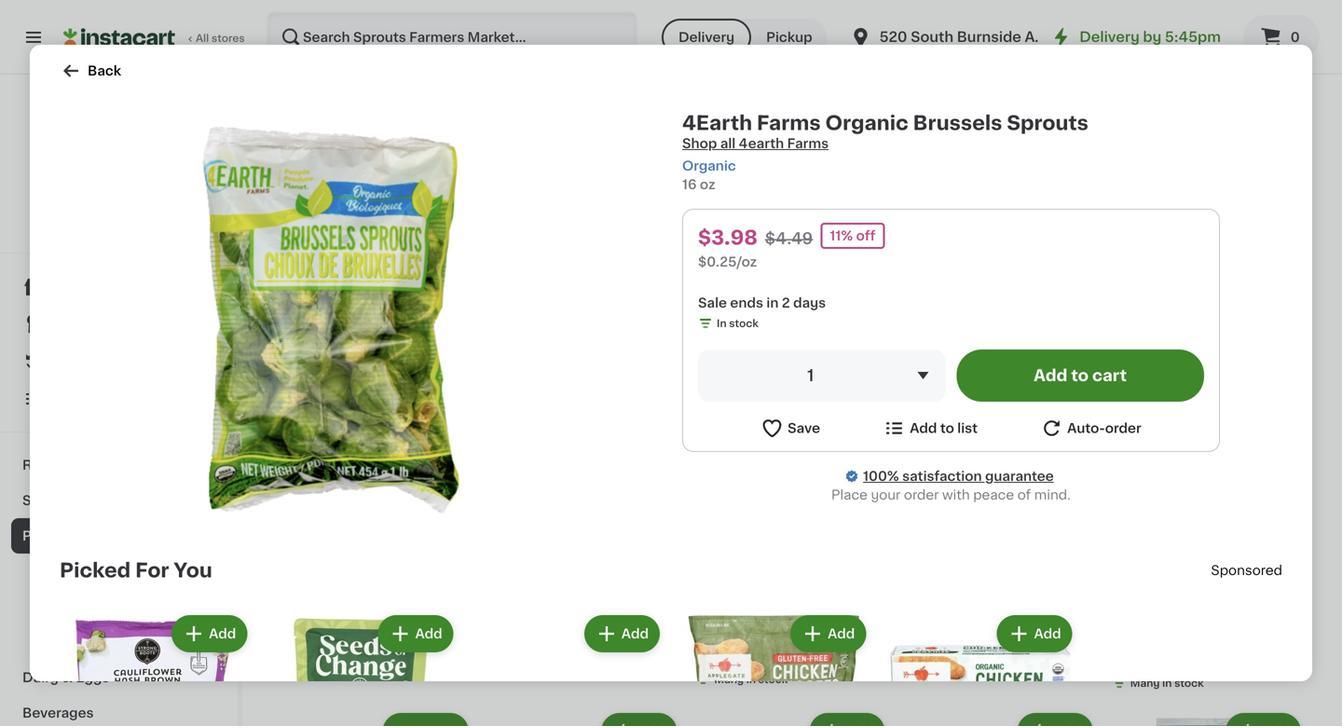 Task type: describe. For each thing, give the bounding box(es) containing it.
place your order with peace of mind.
[[831, 488, 1071, 501]]

add to list
[[910, 422, 978, 435]]

sprouts brands link
[[11, 483, 226, 518]]

$0.25 element
[[488, 596, 681, 620]]

whole
[[1014, 2, 1055, 15]]

$0.54 each (estimated) element
[[696, 596, 889, 620]]

service type group
[[662, 19, 827, 56]]

1 for 1
[[807, 368, 814, 384]]

5:45pm
[[1165, 30, 1221, 44]]

0 button
[[1243, 15, 1320, 60]]

add to cart button
[[957, 350, 1204, 402]]

farms for 4earth farms organic brussels sprouts 16 oz
[[743, 308, 783, 321]]

$4.49 inside $3.98 $4.49
[[765, 231, 813, 247]]

1 field
[[698, 350, 945, 402]]

back button
[[60, 60, 121, 82]]

farms
[[787, 137, 829, 150]]

ends
[[730, 296, 763, 309]]

spice
[[904, 623, 941, 636]]

$32.20
[[904, 38, 941, 49]]

sale ends in 2 days
[[698, 296, 826, 309]]

order inside button
[[1105, 422, 1141, 435]]

1 for 1 lb bag
[[280, 8, 284, 18]]

organic up 98
[[281, 263, 324, 273]]

each (est.)
[[744, 597, 824, 611]]

auto-order button
[[1040, 417, 1141, 440]]

2 inside 2 organic large green avocados
[[290, 598, 303, 617]]

4earth farms organic brussels sprouts 16 oz
[[696, 308, 838, 355]]

$ for 3
[[699, 285, 706, 295]]

pickup
[[766, 31, 812, 44]]

to for cart
[[1071, 368, 1089, 384]]

fresh fruits link
[[11, 554, 226, 589]]

fruits
[[73, 565, 110, 578]]

dairy & eggs
[[22, 671, 109, 684]]

4earth farms organic brussels sprouts shop all 4earth farms organic 16 oz
[[682, 113, 1089, 191]]

about inside shallot $2.99 / lb about 0.18 lb each
[[696, 656, 727, 666]]

product group containing 0
[[696, 395, 889, 691]]

4earth for 4earth farms organic brussels sprouts 16 oz
[[696, 308, 739, 321]]

$0.25/oz
[[698, 255, 757, 268]]

sale
[[698, 296, 727, 309]]

satisfaction
[[902, 470, 982, 483]]

brussels for 4earth farms organic brussels sprouts shop all 4earth farms organic 16 oz
[[913, 113, 1002, 133]]

lb right 0.65
[[963, 341, 973, 352]]

sprouts inside 4earth farms organic brussels sprouts shop all 4earth farms organic 16 oz
[[1007, 113, 1089, 133]]

sprouts for sprouts organic whole thyme leaf $32.20 / lb
[[904, 2, 955, 15]]

spo
[[1211, 564, 1237, 577]]

burnside
[[957, 30, 1021, 44]]

of
[[1018, 488, 1031, 501]]

1 ct
[[696, 8, 713, 18]]

$ 2 98
[[283, 284, 319, 303]]

world
[[944, 623, 982, 636]]

dairy
[[22, 671, 59, 684]]

sprouts farmers market logo image
[[78, 97, 160, 179]]

oz inside 4earth farms organic brussels sprouts 16 oz
[[710, 345, 722, 355]]

2 left days
[[782, 296, 790, 309]]

1 horizontal spatial about
[[904, 341, 935, 352]]

beverages
[[22, 707, 94, 720]]

farms for 4earth farms organic brussels sprouts shop all 4earth farms organic 16 oz
[[757, 113, 821, 133]]

2 organic large green avocados
[[280, 598, 416, 654]]

organic inside viva tierra organic gala apples 2 lb
[[350, 308, 402, 321]]

recipes link
[[11, 447, 226, 483]]

4earth farms organic brussels sprouts image
[[137, 127, 525, 514]]

green
[[375, 623, 416, 636]]

dairy & eggs link
[[11, 660, 226, 695]]

organic up farms
[[825, 113, 909, 133]]

520 south burnside avenue
[[880, 30, 1079, 44]]

$3.98 original price: $4.49 element
[[696, 281, 889, 306]]

count
[[948, 641, 988, 654]]

picked for you
[[60, 561, 212, 580]]

auto-
[[1067, 422, 1105, 435]]

/ inside shallot $2.99 / lb about 0.18 lb each
[[729, 641, 733, 651]]

100% satisfaction guarantee link
[[863, 467, 1054, 486]]

garlic
[[1041, 623, 1080, 636]]

$2.99
[[696, 641, 726, 651]]

in stock
[[717, 318, 759, 329]]

2 horizontal spatial 3
[[936, 641, 945, 654]]

2 inside viva tierra organic gala apples 2 lb
[[280, 345, 286, 355]]

viva tierra organic gala apples 2 lb
[[280, 308, 435, 355]]

organic inside sprouts organic baby spinach 16 oz container
[[542, 0, 594, 3]]

produce link
[[11, 518, 226, 554]]

oz inside 4earth farms organic brussels sprouts shop all 4earth farms organic 16 oz
[[700, 178, 715, 191]]

organic inside sprouts organic whole thyme leaf $32.20 / lb
[[958, 2, 1010, 15]]

your
[[871, 488, 901, 501]]

shallot
[[696, 623, 741, 636]]

apples
[[280, 327, 325, 340]]

fresh fruits
[[34, 565, 110, 578]]

$2.98 original price: $3.99 element
[[280, 281, 473, 306]]

sprouts organic baby spinach 16 oz container
[[488, 0, 632, 37]]

11% off
[[830, 229, 876, 242]]

organic inside 2 organic large green avocados
[[280, 623, 332, 636]]

all
[[196, 33, 209, 43]]

98
[[305, 285, 319, 295]]

oz inside sprouts organic baby spinach 16 oz container
[[501, 27, 514, 37]]

sprouts organic whole thyme leaf $32.20 / lb
[[904, 2, 1055, 49]]

$ 3
[[699, 284, 719, 303]]

520
[[880, 30, 907, 44]]

11%
[[830, 229, 853, 242]]

0.18
[[730, 656, 750, 666]]

organic inside spice world organic garlic bag, 3 count 3 each
[[986, 623, 1038, 636]]

4earth for 4earth farms organic brussels sprouts shop all 4earth farms organic 16 oz
[[682, 113, 752, 133]]

$ for 2
[[283, 285, 290, 295]]

1 for 1 ct
[[696, 8, 700, 18]]

avocados
[[280, 641, 344, 654]]

/ inside sprouts organic whole thyme leaf $32.20 / lb
[[943, 38, 948, 49]]

delivery button
[[662, 19, 751, 56]]

$3.98 $4.49
[[698, 228, 813, 247]]

mind.
[[1034, 488, 1071, 501]]

picked
[[60, 561, 131, 580]]

3 many in stock button from the top
[[1112, 395, 1305, 694]]

peace
[[973, 488, 1014, 501]]



Task type: locate. For each thing, give the bounding box(es) containing it.
bag,
[[904, 641, 933, 654]]

1 lb bag button
[[280, 0, 473, 21]]

4earth inside 4earth farms organic brussels sprouts shop all 4earth farms organic 16 oz
[[682, 113, 752, 133]]

save
[[788, 422, 820, 435]]

2 left 98
[[290, 284, 303, 303]]

organic up $ 3
[[698, 263, 740, 273]]

lb down apples
[[289, 345, 298, 355]]

you
[[174, 561, 212, 580]]

0 vertical spatial to
[[1071, 368, 1089, 384]]

auto-order
[[1067, 422, 1141, 435]]

4earth up 'all' on the right
[[682, 113, 752, 133]]

herbs link
[[11, 624, 226, 660]]

$2.99 element
[[904, 596, 1097, 620]]

farms inside 4earth farms organic brussels sprouts shop all 4earth farms organic 16 oz
[[757, 113, 821, 133]]

in
[[717, 318, 727, 329]]

jalapeno pepper button
[[488, 395, 681, 676]]

1 $ from the left
[[283, 285, 290, 295]]

$3.49 element
[[1112, 281, 1305, 306]]

organic up leaf
[[958, 2, 1010, 15]]

brussels down sale
[[696, 327, 752, 340]]

2 many in stock button from the top
[[1112, 81, 1305, 361]]

beverages link
[[11, 695, 226, 726]]

back
[[88, 64, 121, 77]]

1 horizontal spatial 3
[[904, 659, 910, 670]]

0 horizontal spatial 1
[[280, 8, 284, 18]]

sprouts down sale ends in 2 days
[[755, 327, 806, 340]]

$3.98
[[698, 228, 758, 247]]

1 horizontal spatial $
[[699, 285, 706, 295]]

0 vertical spatial many in stock button
[[1112, 0, 1305, 43]]

0 vertical spatial 3
[[706, 284, 719, 303]]

1 many in stock button from the top
[[1112, 0, 1305, 43]]

many in stock button
[[1112, 0, 1305, 43], [1112, 81, 1305, 361], [1112, 395, 1305, 694]]

add inside product group
[[431, 411, 458, 424]]

sprouts inside 4earth farms organic brussels sprouts 16 oz
[[755, 327, 806, 340]]

about left 0.65
[[904, 341, 935, 352]]

many
[[714, 27, 744, 37], [1130, 27, 1160, 37], [506, 45, 536, 56], [1130, 345, 1160, 355], [922, 360, 952, 370], [298, 663, 328, 673], [714, 674, 744, 685], [1130, 678, 1160, 688]]

organic up container
[[542, 0, 594, 3]]

3 up in
[[706, 284, 719, 303]]

delivery by 5:45pm
[[1080, 30, 1221, 44]]

1 vertical spatial 3
[[936, 641, 945, 654]]

$4.49 up 4earth farms organic brussels sprouts 16 oz at the right of the page
[[743, 290, 781, 303]]

lb left bag
[[286, 8, 296, 18]]

0 vertical spatial 4earth
[[682, 113, 752, 133]]

organic down $2.99 element
[[986, 623, 1038, 636]]

in
[[746, 27, 756, 37], [1162, 27, 1172, 37], [538, 45, 548, 56], [767, 296, 779, 309], [1162, 345, 1172, 355], [954, 360, 964, 370], [330, 663, 340, 673], [746, 674, 756, 685], [1162, 678, 1172, 688]]

delivery down ct
[[679, 31, 735, 44]]

1 vertical spatial 16
[[682, 178, 697, 191]]

oz down the spinach
[[501, 27, 514, 37]]

each inside shallot $2.99 / lb about 0.18 lb each
[[765, 656, 790, 666]]

/ up 0.18
[[729, 641, 733, 651]]

sprouts down recipes
[[22, 494, 75, 507]]

product group containing 2
[[280, 395, 473, 679]]

2 vertical spatial 16
[[696, 345, 707, 355]]

0 vertical spatial 16
[[488, 27, 499, 37]]

delivery inside button
[[679, 31, 735, 44]]

0 vertical spatial brussels
[[913, 113, 1002, 133]]

add to list button
[[883, 417, 978, 440]]

100%
[[863, 470, 899, 483]]

1 horizontal spatial 1
[[696, 8, 700, 18]]

off
[[856, 229, 876, 242]]

16 inside 4earth farms organic brussels sprouts 16 oz
[[696, 345, 707, 355]]

order down satisfaction
[[904, 488, 939, 501]]

delivery for delivery
[[679, 31, 735, 44]]

all
[[720, 137, 736, 150]]

instacart logo image
[[63, 26, 175, 48]]

0 vertical spatial order
[[1105, 422, 1141, 435]]

days
[[793, 296, 826, 309]]

delivery left by
[[1080, 30, 1140, 44]]

farms up farms
[[757, 113, 821, 133]]

organic up avocados
[[280, 623, 332, 636]]

place
[[831, 488, 868, 501]]

leaf
[[952, 20, 981, 33]]

lb up 0.18
[[735, 641, 745, 651]]

eggs
[[76, 671, 109, 684]]

product group containing about 0.65 lb each
[[904, 81, 1097, 376]]

spice world organic garlic bag, 3 count 3 each
[[904, 623, 1080, 670]]

2 $ from the left
[[699, 285, 706, 295]]

3 inside product group
[[706, 284, 719, 303]]

100% satisfaction guarantee
[[863, 470, 1054, 483]]

sprouts down avenue
[[1007, 113, 1089, 133]]

about down $2.99
[[696, 656, 727, 666]]

lb down leaf
[[950, 38, 960, 49]]

2 down apples
[[280, 345, 286, 355]]

0 horizontal spatial delivery
[[679, 31, 735, 44]]

0 horizontal spatial 0
[[706, 598, 720, 617]]

organic inside 4earth farms organic brussels sprouts 16 oz
[[786, 308, 838, 321]]

2 vertical spatial 3
[[904, 659, 910, 670]]

1 vertical spatial $4.49
[[743, 290, 781, 303]]

1 vertical spatial brussels
[[696, 327, 752, 340]]

organic down shop
[[682, 159, 736, 172]]

1 vertical spatial oz
[[700, 178, 715, 191]]

sprouts up the thyme
[[904, 2, 955, 15]]

1 vertical spatial /
[[729, 641, 733, 651]]

spinach
[[488, 9, 541, 22]]

pepper
[[551, 623, 599, 636]]

add to cart
[[1034, 368, 1127, 384]]

(est.)
[[784, 597, 824, 611]]

520 south burnside avenue button
[[850, 11, 1079, 63]]

brussels inside 4earth farms organic brussels sprouts shop all 4earth farms organic 16 oz
[[913, 113, 1002, 133]]

$4.49
[[765, 231, 813, 247], [743, 290, 781, 303]]

delivery for delivery by 5:45pm
[[1080, 30, 1140, 44]]

2
[[290, 284, 303, 303], [782, 296, 790, 309], [280, 345, 286, 355], [290, 598, 303, 617]]

pickup button
[[751, 19, 827, 56]]

about 0.65 lb each
[[904, 341, 1001, 352]]

1 lb bag
[[280, 8, 319, 18]]

16 down sale
[[696, 345, 707, 355]]

16 down the spinach
[[488, 27, 499, 37]]

0 horizontal spatial to
[[940, 422, 954, 435]]

0 horizontal spatial $
[[283, 285, 290, 295]]

to left list
[[940, 422, 954, 435]]

1 horizontal spatial to
[[1071, 368, 1089, 384]]

&
[[62, 671, 73, 684]]

$ up sale
[[699, 285, 706, 295]]

1 horizontal spatial 0
[[1291, 31, 1300, 44]]

farms down $3.98 original price: $4.49 element
[[743, 308, 783, 321]]

0 vertical spatial about
[[904, 341, 935, 352]]

brussels for 4earth farms organic brussels sprouts 16 oz
[[696, 327, 752, 340]]

0 vertical spatial oz
[[501, 27, 514, 37]]

delivery
[[1080, 30, 1140, 44], [679, 31, 735, 44]]

$
[[283, 285, 290, 295], [699, 285, 706, 295]]

spo nsored
[[1211, 564, 1283, 577]]

each right 0.65
[[976, 341, 1001, 352]]

save button
[[761, 417, 820, 440]]

0 horizontal spatial about
[[696, 656, 727, 666]]

shallot $2.99 / lb about 0.18 lb each
[[696, 623, 790, 666]]

lb inside viva tierra organic gala apples 2 lb
[[289, 345, 298, 355]]

large
[[335, 623, 372, 636]]

oz
[[501, 27, 514, 37], [700, 178, 715, 191], [710, 345, 722, 355]]

16 inside sprouts organic baby spinach 16 oz container
[[488, 27, 499, 37]]

to left cart
[[1071, 368, 1089, 384]]

order down cart
[[1105, 422, 1141, 435]]

3 right bag,
[[936, 641, 945, 654]]

product group
[[696, 81, 889, 358], [904, 81, 1097, 376], [280, 395, 473, 679], [696, 395, 889, 691], [904, 395, 1097, 672], [60, 611, 251, 726], [266, 611, 457, 726], [472, 611, 664, 726], [679, 611, 870, 726], [885, 611, 1076, 726], [280, 709, 473, 726], [488, 709, 681, 726], [696, 709, 889, 726], [904, 709, 1097, 726], [1112, 709, 1305, 726]]

farms
[[757, 113, 821, 133], [743, 308, 783, 321]]

with
[[942, 488, 970, 501]]

all stores link
[[63, 11, 246, 63]]

add button inside product group
[[395, 401, 467, 434]]

1 left ct
[[696, 8, 700, 18]]

many in stock
[[714, 27, 788, 37], [1130, 27, 1204, 37], [506, 45, 580, 56], [1130, 345, 1204, 355], [922, 360, 996, 370], [298, 663, 372, 673], [714, 674, 788, 685], [1130, 678, 1204, 688]]

sprouts for sprouts brands
[[22, 494, 75, 507]]

1 vertical spatial order
[[904, 488, 939, 501]]

produce
[[22, 529, 79, 542]]

16 inside 4earth farms organic brussels sprouts shop all 4earth farms organic 16 oz
[[682, 178, 697, 191]]

delivery by 5:45pm link
[[1050, 26, 1221, 48]]

avenue
[[1025, 30, 1079, 44]]

brands
[[78, 494, 126, 507]]

each inside spice world organic garlic bag, 3 count 3 each
[[913, 659, 939, 670]]

oz down shop
[[700, 178, 715, 191]]

gala
[[406, 308, 435, 321]]

sprouts for sprouts organic baby spinach 16 oz container
[[488, 0, 539, 3]]

1 horizontal spatial delivery
[[1080, 30, 1140, 44]]

jalapeno pepper
[[488, 623, 599, 636]]

sprouts brands
[[22, 494, 126, 507]]

4earth down $ 3
[[696, 308, 739, 321]]

3 down bag,
[[904, 659, 910, 670]]

2 vertical spatial many in stock button
[[1112, 395, 1305, 694]]

oz down in
[[710, 345, 722, 355]]

1 vertical spatial to
[[940, 422, 954, 435]]

guarantee
[[985, 470, 1054, 483]]

lb
[[286, 8, 296, 18], [950, 38, 960, 49], [963, 341, 973, 352], [289, 345, 298, 355], [735, 641, 745, 651], [753, 656, 762, 666]]

for
[[135, 561, 169, 580]]

by
[[1143, 30, 1162, 44]]

1 horizontal spatial /
[[943, 38, 948, 49]]

$4.49 left 11%
[[765, 231, 813, 247]]

$ inside $ 3
[[699, 285, 706, 295]]

2 horizontal spatial 1
[[807, 368, 814, 384]]

stores
[[212, 33, 245, 43]]

/
[[943, 38, 948, 49], [729, 641, 733, 651]]

1 vertical spatial 0
[[706, 598, 720, 617]]

1 vertical spatial about
[[696, 656, 727, 666]]

tierra
[[310, 308, 347, 321]]

4earth
[[739, 137, 784, 150]]

lb inside sprouts organic whole thyme leaf $32.20 / lb
[[950, 38, 960, 49]]

product group containing 3
[[696, 81, 889, 358]]

0 vertical spatial 0
[[1291, 31, 1300, 44]]

1 horizontal spatial brussels
[[913, 113, 1002, 133]]

0 horizontal spatial 3
[[706, 284, 719, 303]]

$3.99
[[326, 290, 364, 303]]

2 up avocados
[[290, 598, 303, 617]]

herbs
[[34, 636, 73, 649]]

16 down shop
[[682, 178, 697, 191]]

all stores
[[196, 33, 245, 43]]

1 vertical spatial 4earth
[[696, 308, 739, 321]]

1 horizontal spatial order
[[1105, 422, 1141, 435]]

lb inside 1 lb bag button
[[286, 8, 296, 18]]

each right 0.18
[[765, 656, 790, 666]]

thyme
[[904, 20, 949, 33]]

sprouts inside sprouts organic baby spinach 16 oz container
[[488, 0, 539, 3]]

16
[[488, 27, 499, 37], [682, 178, 697, 191], [696, 345, 707, 355]]

$ left 98
[[283, 285, 290, 295]]

1 up save
[[807, 368, 814, 384]]

0 horizontal spatial brussels
[[696, 327, 752, 340]]

4earth inside 4earth farms organic brussels sprouts 16 oz
[[696, 308, 739, 321]]

0 horizontal spatial order
[[904, 488, 939, 501]]

1 inside field
[[807, 368, 814, 384]]

to for list
[[940, 422, 954, 435]]

lb right 0.18
[[753, 656, 762, 666]]

0 inside product group
[[706, 598, 720, 617]]

farms inside 4earth farms organic brussels sprouts 16 oz
[[743, 308, 783, 321]]

viva
[[280, 308, 307, 321]]

ct
[[703, 8, 713, 18]]

0 vertical spatial /
[[943, 38, 948, 49]]

None search field
[[267, 11, 638, 63]]

baby
[[598, 0, 632, 3]]

/ right the $32.20
[[943, 38, 948, 49]]

sprouts inside sprouts organic whole thyme leaf $32.20 / lb
[[904, 2, 955, 15]]

sprouts up the spinach
[[488, 0, 539, 3]]

1 vertical spatial farms
[[743, 308, 783, 321]]

each down bag,
[[913, 659, 939, 670]]

1 vertical spatial many in stock button
[[1112, 81, 1305, 361]]

each left (est.)
[[744, 597, 781, 611]]

1 inside button
[[280, 8, 284, 18]]

list
[[957, 422, 978, 435]]

0 horizontal spatial /
[[729, 641, 733, 651]]

$ inside $ 2 98
[[283, 285, 290, 295]]

1 left bag
[[280, 8, 284, 18]]

brussels inside 4earth farms organic brussels sprouts 16 oz
[[696, 327, 752, 340]]

recipes
[[22, 459, 77, 472]]

0 vertical spatial $4.49
[[765, 231, 813, 247]]

south
[[911, 30, 954, 44]]

2 vertical spatial oz
[[710, 345, 722, 355]]

0 inside "button"
[[1291, 31, 1300, 44]]

organic down $2.98 original price: $3.99 element
[[350, 308, 402, 321]]

0 vertical spatial farms
[[757, 113, 821, 133]]

brussels down 520 south burnside avenue popup button
[[913, 113, 1002, 133]]

organic down $3.98 original price: $4.49 element
[[786, 308, 838, 321]]



Task type: vqa. For each thing, say whether or not it's contained in the screenshot.
satisfaction
yes



